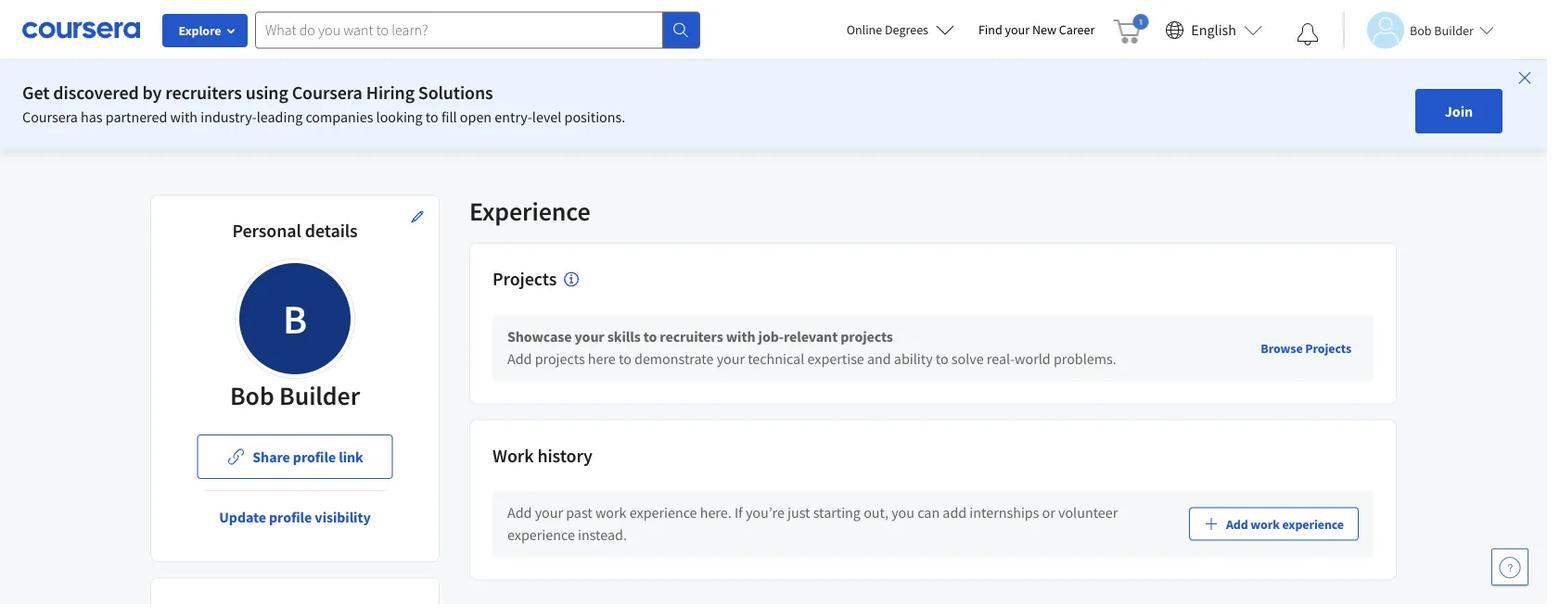Task type: vqa. For each thing, say whether or not it's contained in the screenshot.
internships
yes



Task type: locate. For each thing, give the bounding box(es) containing it.
to left fill
[[426, 108, 439, 126]]

add inside button
[[1226, 516, 1248, 533]]

has
[[81, 108, 103, 126]]

profile for update
[[269, 508, 312, 527]]

0 horizontal spatial bob builder
[[230, 380, 360, 412]]

1 vertical spatial with
[[726, 328, 756, 347]]

1 horizontal spatial recruiters
[[660, 328, 723, 347]]

recruiters up demonstrate at the left of the page
[[660, 328, 723, 347]]

your inside find your new career link
[[1005, 21, 1030, 38]]

degrees
[[885, 21, 929, 38]]

add
[[507, 350, 532, 369], [507, 504, 532, 523], [1226, 516, 1248, 533]]

experience
[[630, 504, 697, 523], [1283, 516, 1344, 533], [507, 527, 575, 545]]

recruiters up industry-
[[165, 81, 242, 104]]

share profile link
[[253, 448, 363, 467]]

0 horizontal spatial recruiters
[[165, 81, 242, 104]]

and
[[867, 350, 891, 369]]

work inside add your past work experience here. if you're just starting out, you can add internships or volunteer experience instead.
[[596, 504, 627, 523]]

details
[[305, 219, 358, 243]]

update profile visibility
[[219, 508, 371, 527]]

1 horizontal spatial bob builder
[[1410, 22, 1474, 39]]

with left industry-
[[170, 108, 198, 126]]

projects left information about the projects section image
[[493, 268, 557, 291]]

projects
[[841, 328, 893, 347], [535, 350, 585, 369]]

profile for share
[[293, 448, 336, 467]]

to
[[426, 108, 439, 126], [644, 328, 657, 347], [619, 350, 632, 369], [936, 350, 949, 369]]

1 vertical spatial builder
[[279, 380, 360, 412]]

to right skills
[[644, 328, 657, 347]]

bob builder up join button
[[1410, 22, 1474, 39]]

open
[[460, 108, 492, 126]]

recruiters inside showcase your skills to recruiters with job-relevant projects add projects here to demonstrate your technical expertise and ability to solve real-world problems.
[[660, 328, 723, 347]]

demonstrate
[[635, 350, 714, 369]]

bob builder
[[1410, 22, 1474, 39], [230, 380, 360, 412]]

new
[[1032, 21, 1057, 38]]

profile
[[293, 448, 336, 467], [269, 508, 312, 527]]

to down skills
[[619, 350, 632, 369]]

projects up and
[[841, 328, 893, 347]]

personal
[[232, 219, 301, 243]]

find
[[979, 21, 1003, 38]]

bob up join button
[[1410, 22, 1432, 39]]

edit image
[[410, 210, 425, 225]]

projects inside button
[[1306, 340, 1352, 357]]

1 vertical spatial projects
[[1306, 340, 1352, 357]]

builder
[[1435, 22, 1474, 39], [279, 380, 360, 412]]

profile inside button
[[293, 448, 336, 467]]

visibility
[[315, 508, 371, 527]]

share profile link button
[[197, 435, 393, 480]]

projects
[[493, 268, 557, 291], [1306, 340, 1352, 357]]

profile left the link
[[293, 448, 336, 467]]

projects down showcase
[[535, 350, 585, 369]]

information about the projects section image
[[564, 272, 579, 287]]

history
[[538, 445, 593, 468]]

0 horizontal spatial builder
[[279, 380, 360, 412]]

1 horizontal spatial builder
[[1435, 22, 1474, 39]]

1 vertical spatial coursera
[[22, 108, 78, 126]]

or
[[1042, 504, 1056, 523]]

1 vertical spatial bob
[[230, 380, 274, 412]]

0 horizontal spatial bob
[[230, 380, 274, 412]]

add for add your past work experience here. if you're just starting out, you can add internships or volunteer experience instead.
[[507, 504, 532, 523]]

builder up join button
[[1435, 22, 1474, 39]]

profile right update
[[269, 508, 312, 527]]

english button
[[1158, 0, 1270, 60]]

bob builder button
[[1343, 12, 1494, 49]]

your inside add your past work experience here. if you're just starting out, you can add internships or volunteer experience instead.
[[535, 504, 563, 523]]

0 vertical spatial profile
[[293, 448, 336, 467]]

1 horizontal spatial bob
[[1410, 22, 1432, 39]]

1 horizontal spatial projects
[[841, 328, 893, 347]]

expertise
[[808, 350, 864, 369]]

projects right the browse
[[1306, 340, 1352, 357]]

0 vertical spatial projects
[[493, 268, 557, 291]]

job-
[[758, 328, 784, 347]]

coursera up companies
[[292, 81, 363, 104]]

browse projects
[[1261, 340, 1352, 357]]

None search field
[[255, 12, 700, 49]]

explore button
[[162, 14, 248, 47]]

experience inside button
[[1283, 516, 1344, 533]]

with left "job-"
[[726, 328, 756, 347]]

0 horizontal spatial with
[[170, 108, 198, 126]]

shopping cart: 1 item image
[[1114, 14, 1149, 44]]

to inside the get discovered by recruiters using coursera hiring solutions coursera has partnered with industry-leading companies looking to fill open entry-level positions.
[[426, 108, 439, 126]]

update profile visibility button
[[204, 495, 386, 540]]

1 horizontal spatial projects
[[1306, 340, 1352, 357]]

0 vertical spatial projects
[[841, 328, 893, 347]]

b
[[283, 293, 307, 345]]

1 vertical spatial profile
[[269, 508, 312, 527]]

1 horizontal spatial with
[[726, 328, 756, 347]]

bob up share at the bottom left
[[230, 380, 274, 412]]

0 horizontal spatial coursera
[[22, 108, 78, 126]]

work inside button
[[1251, 516, 1280, 533]]

1 vertical spatial projects
[[535, 350, 585, 369]]

0 vertical spatial bob builder
[[1410, 22, 1474, 39]]

problems.
[[1054, 350, 1117, 369]]

coursera
[[292, 81, 363, 104], [22, 108, 78, 126]]

add
[[943, 504, 967, 523]]

bob builder up share profile link button
[[230, 380, 360, 412]]

coursera image
[[22, 15, 140, 45]]

level
[[532, 108, 562, 126]]

coursera down the get
[[22, 108, 78, 126]]

0 horizontal spatial work
[[596, 504, 627, 523]]

your right find
[[1005, 21, 1030, 38]]

add work experience
[[1226, 516, 1344, 533]]

add inside add your past work experience here. if you're just starting out, you can add internships or volunteer experience instead.
[[507, 504, 532, 523]]

0 horizontal spatial projects
[[493, 268, 557, 291]]

here.
[[700, 504, 732, 523]]

1 horizontal spatial work
[[1251, 516, 1280, 533]]

bob inside dropdown button
[[1410, 22, 1432, 39]]

showcase your skills to recruiters with job-relevant projects add projects here to demonstrate your technical expertise and ability to solve real-world problems.
[[507, 328, 1117, 369]]

builder up "share profile link"
[[279, 380, 360, 412]]

recruiters
[[165, 81, 242, 104], [660, 328, 723, 347]]

looking
[[376, 108, 423, 126]]

0 horizontal spatial projects
[[535, 350, 585, 369]]

work
[[596, 504, 627, 523], [1251, 516, 1280, 533]]

you're
[[746, 504, 785, 523]]

2 horizontal spatial experience
[[1283, 516, 1344, 533]]

discovered
[[53, 81, 139, 104]]

entry-
[[495, 108, 532, 126]]

1 vertical spatial recruiters
[[660, 328, 723, 347]]

0 vertical spatial bob
[[1410, 22, 1432, 39]]

get discovered by recruiters using coursera hiring solutions coursera has partnered with industry-leading companies looking to fill open entry-level positions.
[[22, 81, 625, 126]]

your up here
[[575, 328, 605, 347]]

with inside the get discovered by recruiters using coursera hiring solutions coursera has partnered with industry-leading companies looking to fill open entry-level positions.
[[170, 108, 198, 126]]

out,
[[864, 504, 889, 523]]

your left past
[[535, 504, 563, 523]]

profile inside button
[[269, 508, 312, 527]]

0 vertical spatial builder
[[1435, 22, 1474, 39]]

using
[[246, 81, 288, 104]]

0 vertical spatial with
[[170, 108, 198, 126]]

bob
[[1410, 22, 1432, 39], [230, 380, 274, 412]]

your
[[1005, 21, 1030, 38], [575, 328, 605, 347], [717, 350, 745, 369], [535, 504, 563, 523]]

0 vertical spatial coursera
[[292, 81, 363, 104]]

internships
[[970, 504, 1039, 523]]

add for add work experience
[[1226, 516, 1248, 533]]

0 vertical spatial recruiters
[[165, 81, 242, 104]]

explore
[[179, 22, 221, 39]]

with
[[170, 108, 198, 126], [726, 328, 756, 347]]

add work experience button
[[1189, 508, 1359, 542]]



Task type: describe. For each thing, give the bounding box(es) containing it.
0 horizontal spatial experience
[[507, 527, 575, 545]]

with inside showcase your skills to recruiters with job-relevant projects add projects here to demonstrate your technical expertise and ability to solve real-world problems.
[[726, 328, 756, 347]]

your for work
[[535, 504, 563, 523]]

here
[[588, 350, 616, 369]]

relevant
[[784, 328, 838, 347]]

to left solve
[[936, 350, 949, 369]]

show notifications image
[[1297, 23, 1319, 45]]

solve
[[952, 350, 984, 369]]

just
[[788, 504, 810, 523]]

personal details
[[232, 219, 358, 243]]

volunteer
[[1059, 504, 1118, 523]]

join
[[1445, 102, 1473, 121]]

leading
[[257, 108, 303, 126]]

by
[[142, 81, 162, 104]]

showcase
[[507, 328, 572, 347]]

technical
[[748, 350, 805, 369]]

career
[[1059, 21, 1095, 38]]

link
[[339, 448, 363, 467]]

english
[[1192, 21, 1237, 39]]

online degrees button
[[832, 9, 969, 50]]

browse
[[1261, 340, 1303, 357]]

b button
[[235, 259, 355, 379]]

find your new career link
[[969, 19, 1104, 42]]

work
[[493, 445, 534, 468]]

starting
[[813, 504, 861, 523]]

fill
[[442, 108, 457, 126]]

you
[[892, 504, 915, 523]]

hiring
[[366, 81, 415, 104]]

if
[[735, 504, 743, 523]]

your left technical
[[717, 350, 745, 369]]

real-
[[987, 350, 1015, 369]]

online degrees
[[847, 21, 929, 38]]

partnered
[[106, 108, 167, 126]]

update
[[219, 508, 266, 527]]

world
[[1015, 350, 1051, 369]]

What do you want to learn? text field
[[255, 12, 663, 49]]

skills
[[607, 328, 641, 347]]

add inside showcase your skills to recruiters with job-relevant projects add projects here to demonstrate your technical expertise and ability to solve real-world problems.
[[507, 350, 532, 369]]

your for to
[[575, 328, 605, 347]]

help center image
[[1499, 557, 1521, 579]]

find your new career
[[979, 21, 1095, 38]]

1 horizontal spatial coursera
[[292, 81, 363, 104]]

experience
[[469, 195, 591, 228]]

your for career
[[1005, 21, 1030, 38]]

companies
[[306, 108, 373, 126]]

ability
[[894, 350, 933, 369]]

browse projects button
[[1254, 332, 1359, 365]]

1 vertical spatial bob builder
[[230, 380, 360, 412]]

bob builder inside dropdown button
[[1410, 22, 1474, 39]]

work history
[[493, 445, 593, 468]]

solutions
[[418, 81, 493, 104]]

1 horizontal spatial experience
[[630, 504, 697, 523]]

can
[[918, 504, 940, 523]]

positions.
[[565, 108, 625, 126]]

instead.
[[578, 527, 627, 545]]

share
[[253, 448, 290, 467]]

add your past work experience here. if you're just starting out, you can add internships or volunteer experience instead.
[[507, 504, 1118, 545]]

recruiters inside the get discovered by recruiters using coursera hiring solutions coursera has partnered with industry-leading companies looking to fill open entry-level positions.
[[165, 81, 242, 104]]

past
[[566, 504, 593, 523]]

builder inside dropdown button
[[1435, 22, 1474, 39]]

industry-
[[201, 108, 257, 126]]

get
[[22, 81, 50, 104]]

online
[[847, 21, 882, 38]]

join button
[[1416, 89, 1503, 134]]



